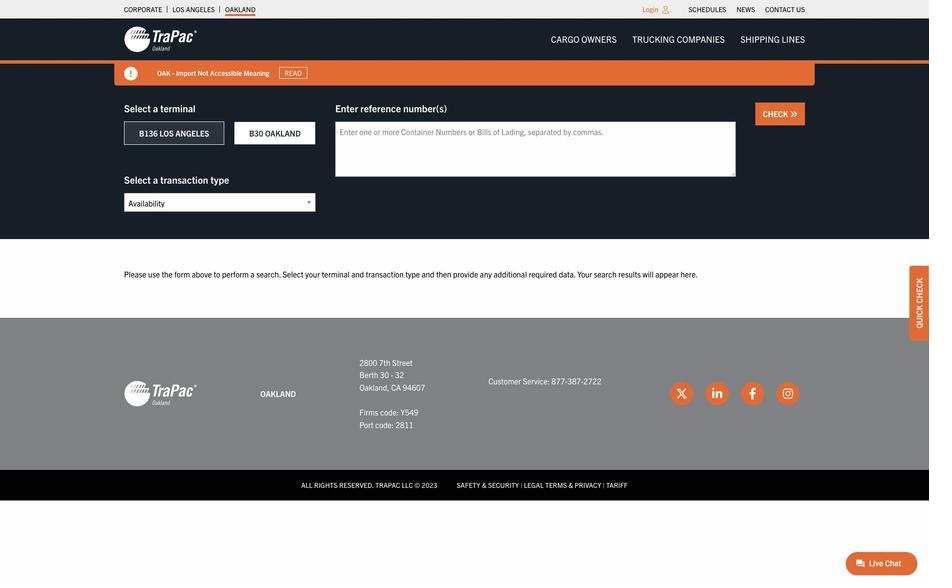Task type: describe. For each thing, give the bounding box(es) containing it.
select for select a terminal
[[124, 102, 151, 114]]

appear
[[656, 270, 679, 279]]

reserved.
[[339, 481, 374, 490]]

trapac
[[375, 481, 400, 490]]

cargo owners
[[551, 34, 617, 45]]

quick
[[915, 305, 925, 329]]

94607
[[403, 383, 425, 393]]

please use the form above to perform a search. select your terminal and transaction type and then provide any additional required data. your search results will appear here. quick check
[[124, 270, 925, 329]]

2 and from the left
[[422, 270, 435, 279]]

tariff
[[606, 481, 628, 490]]

corporate link
[[124, 2, 162, 16]]

safety & security link
[[457, 481, 519, 490]]

read
[[285, 69, 302, 77]]

a for terminal
[[153, 102, 158, 114]]

2 oakland image from the top
[[124, 381, 197, 408]]

oak
[[157, 68, 171, 77]]

legal terms & privacy link
[[524, 481, 602, 490]]

all
[[301, 481, 313, 490]]

387-
[[568, 377, 584, 386]]

7th
[[379, 358, 391, 368]]

contact us link
[[766, 2, 805, 16]]

type inside please use the form above to perform a search. select your terminal and transaction type and then provide any additional required data. your search results will appear here. quick check
[[406, 270, 420, 279]]

schedules
[[689, 5, 727, 14]]

a inside please use the form above to perform a search. select your terminal and transaction type and then provide any additional required data. your search results will appear here. quick check
[[251, 270, 255, 279]]

quick check link
[[910, 266, 929, 341]]

will
[[643, 270, 654, 279]]

firms
[[360, 408, 378, 418]]

oakland,
[[360, 383, 390, 393]]

perform
[[222, 270, 249, 279]]

not
[[198, 68, 209, 77]]

oak - import not accessible meaning
[[157, 68, 269, 77]]

your
[[578, 270, 593, 279]]

shipping lines link
[[733, 30, 813, 49]]

©
[[415, 481, 420, 490]]

1 vertical spatial code:
[[375, 420, 394, 430]]

0 vertical spatial oakland
[[225, 5, 256, 14]]

contact
[[766, 5, 795, 14]]

2800
[[360, 358, 377, 368]]

the
[[162, 270, 173, 279]]

trucking companies
[[633, 34, 725, 45]]

trucking
[[633, 34, 675, 45]]

customer service: 877-387-2722
[[489, 377, 602, 386]]

0 horizontal spatial terminal
[[160, 102, 196, 114]]

0 vertical spatial type
[[211, 174, 229, 186]]

0 horizontal spatial solid image
[[124, 67, 138, 81]]

menu bar inside banner
[[543, 30, 813, 49]]

select inside please use the form above to perform a search. select your terminal and transaction type and then provide any additional required data. your search results will appear here. quick check
[[283, 270, 304, 279]]

then
[[436, 270, 452, 279]]

ca
[[391, 383, 401, 393]]

b136 los angeles
[[139, 128, 209, 138]]

us
[[797, 5, 805, 14]]

safety & security | legal terms & privacy | tariff
[[457, 481, 628, 490]]

service:
[[523, 377, 550, 386]]

firms code:  y549 port code:  2811
[[360, 408, 419, 430]]

search.
[[256, 270, 281, 279]]

port
[[360, 420, 374, 430]]

b30
[[249, 128, 263, 138]]

lines
[[782, 34, 805, 45]]

2 & from the left
[[569, 481, 573, 490]]

1 & from the left
[[482, 481, 487, 490]]

a for transaction
[[153, 174, 158, 186]]

login
[[643, 5, 659, 14]]

2811
[[396, 420, 414, 430]]

1 vertical spatial angeles
[[176, 128, 209, 138]]

oakland link
[[225, 2, 256, 16]]

select for select a transaction type
[[124, 174, 151, 186]]

877-
[[552, 377, 568, 386]]

enter reference number(s)
[[335, 102, 447, 114]]

privacy
[[575, 481, 602, 490]]

above
[[192, 270, 212, 279]]

your
[[305, 270, 320, 279]]

reference
[[361, 102, 401, 114]]

transaction inside please use the form above to perform a search. select your terminal and transaction type and then provide any additional required data. your search results will appear here. quick check
[[366, 270, 404, 279]]

accessible
[[210, 68, 242, 77]]

trucking companies link
[[625, 30, 733, 49]]

berth
[[360, 370, 378, 380]]

1 vertical spatial oakland
[[265, 128, 301, 138]]

provide
[[453, 270, 478, 279]]

banner containing cargo owners
[[0, 18, 929, 86]]

news
[[737, 5, 755, 14]]

companies
[[677, 34, 725, 45]]

1 oakland image from the top
[[124, 26, 197, 53]]

legal
[[524, 481, 544, 490]]

street
[[392, 358, 413, 368]]

additional
[[494, 270, 527, 279]]



Task type: locate. For each thing, give the bounding box(es) containing it.
schedules link
[[689, 2, 727, 16]]

& right safety
[[482, 481, 487, 490]]

0 horizontal spatial |
[[521, 481, 523, 490]]

menu bar
[[684, 2, 810, 16], [543, 30, 813, 49]]

safety
[[457, 481, 481, 490]]

enter
[[335, 102, 358, 114]]

llc
[[402, 481, 413, 490]]

any
[[480, 270, 492, 279]]

2023
[[422, 481, 437, 490]]

0 horizontal spatial type
[[211, 174, 229, 186]]

1 and from the left
[[351, 270, 364, 279]]

code:
[[380, 408, 399, 418], [375, 420, 394, 430]]

1 horizontal spatial type
[[406, 270, 420, 279]]

1 horizontal spatial |
[[603, 481, 605, 490]]

check inside please use the form above to perform a search. select your terminal and transaction type and then provide any additional required data. your search results will appear here. quick check
[[915, 278, 925, 304]]

use
[[148, 270, 160, 279]]

solid image
[[124, 67, 138, 81], [790, 110, 798, 118]]

b136
[[139, 128, 158, 138]]

0 vertical spatial a
[[153, 102, 158, 114]]

all rights reserved. trapac llc © 2023
[[301, 481, 437, 490]]

angeles
[[186, 5, 215, 14], [176, 128, 209, 138]]

- inside 2800 7th street berth 30 - 32 oakland, ca 94607
[[391, 370, 394, 380]]

type
[[211, 174, 229, 186], [406, 270, 420, 279]]

light image
[[663, 6, 669, 14]]

contact us
[[766, 5, 805, 14]]

30
[[380, 370, 389, 380]]

1 vertical spatial transaction
[[366, 270, 404, 279]]

a up "b136"
[[153, 102, 158, 114]]

terms
[[545, 481, 567, 490]]

1 vertical spatial select
[[124, 174, 151, 186]]

here.
[[681, 270, 698, 279]]

check
[[763, 109, 790, 119], [915, 278, 925, 304]]

menu bar containing schedules
[[684, 2, 810, 16]]

1 vertical spatial -
[[391, 370, 394, 380]]

- inside banner
[[172, 68, 175, 77]]

1 vertical spatial oakland image
[[124, 381, 197, 408]]

0 vertical spatial terminal
[[160, 102, 196, 114]]

news link
[[737, 2, 755, 16]]

search
[[594, 270, 617, 279]]

required
[[529, 270, 557, 279]]

1 horizontal spatial solid image
[[790, 110, 798, 118]]

0 horizontal spatial transaction
[[160, 174, 208, 186]]

please
[[124, 270, 146, 279]]

a
[[153, 102, 158, 114], [153, 174, 158, 186], [251, 270, 255, 279]]

1 vertical spatial a
[[153, 174, 158, 186]]

1 horizontal spatial and
[[422, 270, 435, 279]]

and right your
[[351, 270, 364, 279]]

select up "b136"
[[124, 102, 151, 114]]

banner
[[0, 18, 929, 86]]

32
[[395, 370, 404, 380]]

form
[[174, 270, 190, 279]]

select a terminal
[[124, 102, 196, 114]]

0 vertical spatial solid image
[[124, 67, 138, 81]]

1 horizontal spatial &
[[569, 481, 573, 490]]

shipping lines
[[741, 34, 805, 45]]

oakland image
[[124, 26, 197, 53], [124, 381, 197, 408]]

| left the legal
[[521, 481, 523, 490]]

code: right port
[[375, 420, 394, 430]]

meaning
[[244, 68, 269, 77]]

shipping
[[741, 34, 780, 45]]

and left then
[[422, 270, 435, 279]]

los right "b136"
[[160, 128, 174, 138]]

0 horizontal spatial &
[[482, 481, 487, 490]]

2722
[[584, 377, 602, 386]]

a down "b136"
[[153, 174, 158, 186]]

menu bar containing cargo owners
[[543, 30, 813, 49]]

-
[[172, 68, 175, 77], [391, 370, 394, 380]]

angeles left the oakland link
[[186, 5, 215, 14]]

to
[[214, 270, 220, 279]]

0 vertical spatial code:
[[380, 408, 399, 418]]

b30 oakland
[[249, 128, 301, 138]]

footer containing 2800 7th street
[[0, 318, 929, 501]]

- right '30'
[[391, 370, 394, 380]]

y549
[[401, 408, 419, 418]]

login link
[[643, 5, 659, 14]]

owners
[[582, 34, 617, 45]]

0 vertical spatial check
[[763, 109, 790, 119]]

0 horizontal spatial -
[[172, 68, 175, 77]]

and
[[351, 270, 364, 279], [422, 270, 435, 279]]

1 horizontal spatial -
[[391, 370, 394, 380]]

2 | from the left
[[603, 481, 605, 490]]

tariff link
[[606, 481, 628, 490]]

|
[[521, 481, 523, 490], [603, 481, 605, 490]]

code: up 2811
[[380, 408, 399, 418]]

transaction
[[160, 174, 208, 186], [366, 270, 404, 279]]

angeles down select a terminal on the top
[[176, 128, 209, 138]]

1 vertical spatial terminal
[[322, 270, 350, 279]]

0 vertical spatial angeles
[[186, 5, 215, 14]]

terminal
[[160, 102, 196, 114], [322, 270, 350, 279]]

0 vertical spatial -
[[172, 68, 175, 77]]

check inside button
[[763, 109, 790, 119]]

2 vertical spatial oakland
[[260, 389, 296, 399]]

2 vertical spatial select
[[283, 270, 304, 279]]

2 vertical spatial a
[[251, 270, 255, 279]]

1 | from the left
[[521, 481, 523, 490]]

los angeles link
[[172, 2, 215, 16]]

terminal right your
[[322, 270, 350, 279]]

select
[[124, 102, 151, 114], [124, 174, 151, 186], [283, 270, 304, 279]]

corporate
[[124, 5, 162, 14]]

1 vertical spatial menu bar
[[543, 30, 813, 49]]

1 vertical spatial check
[[915, 278, 925, 304]]

0 vertical spatial transaction
[[160, 174, 208, 186]]

0 horizontal spatial check
[[763, 109, 790, 119]]

2800 7th street berth 30 - 32 oakland, ca 94607
[[360, 358, 425, 393]]

select left your
[[283, 270, 304, 279]]

los angeles
[[172, 5, 215, 14]]

- right oak
[[172, 68, 175, 77]]

0 vertical spatial menu bar
[[684, 2, 810, 16]]

&
[[482, 481, 487, 490], [569, 481, 573, 490]]

terminal up "b136 los angeles"
[[160, 102, 196, 114]]

0 vertical spatial oakland image
[[124, 26, 197, 53]]

oakland
[[225, 5, 256, 14], [265, 128, 301, 138], [260, 389, 296, 399]]

1 vertical spatial los
[[160, 128, 174, 138]]

cargo owners link
[[543, 30, 625, 49]]

0 vertical spatial los
[[172, 5, 185, 14]]

a left search.
[[251, 270, 255, 279]]

1 horizontal spatial check
[[915, 278, 925, 304]]

customer
[[489, 377, 521, 386]]

cargo
[[551, 34, 580, 45]]

number(s)
[[403, 102, 447, 114]]

menu bar up shipping
[[684, 2, 810, 16]]

| left tariff
[[603, 481, 605, 490]]

rights
[[314, 481, 338, 490]]

los
[[172, 5, 185, 14], [160, 128, 174, 138]]

1 vertical spatial solid image
[[790, 110, 798, 118]]

1 horizontal spatial transaction
[[366, 270, 404, 279]]

security
[[488, 481, 519, 490]]

select down "b136"
[[124, 174, 151, 186]]

menu bar down light image
[[543, 30, 813, 49]]

0 horizontal spatial and
[[351, 270, 364, 279]]

results
[[619, 270, 641, 279]]

1 vertical spatial type
[[406, 270, 420, 279]]

& right "terms"
[[569, 481, 573, 490]]

footer
[[0, 318, 929, 501]]

Enter reference number(s) text field
[[335, 122, 736, 177]]

terminal inside please use the form above to perform a search. select your terminal and transaction type and then provide any additional required data. your search results will appear here. quick check
[[322, 270, 350, 279]]

import
[[176, 68, 196, 77]]

check button
[[756, 103, 805, 126]]

1 horizontal spatial terminal
[[322, 270, 350, 279]]

los right "corporate"
[[172, 5, 185, 14]]

read link
[[279, 67, 308, 79]]

0 vertical spatial select
[[124, 102, 151, 114]]

solid image inside check button
[[790, 110, 798, 118]]



Task type: vqa. For each thing, say whether or not it's contained in the screenshot.
right our
no



